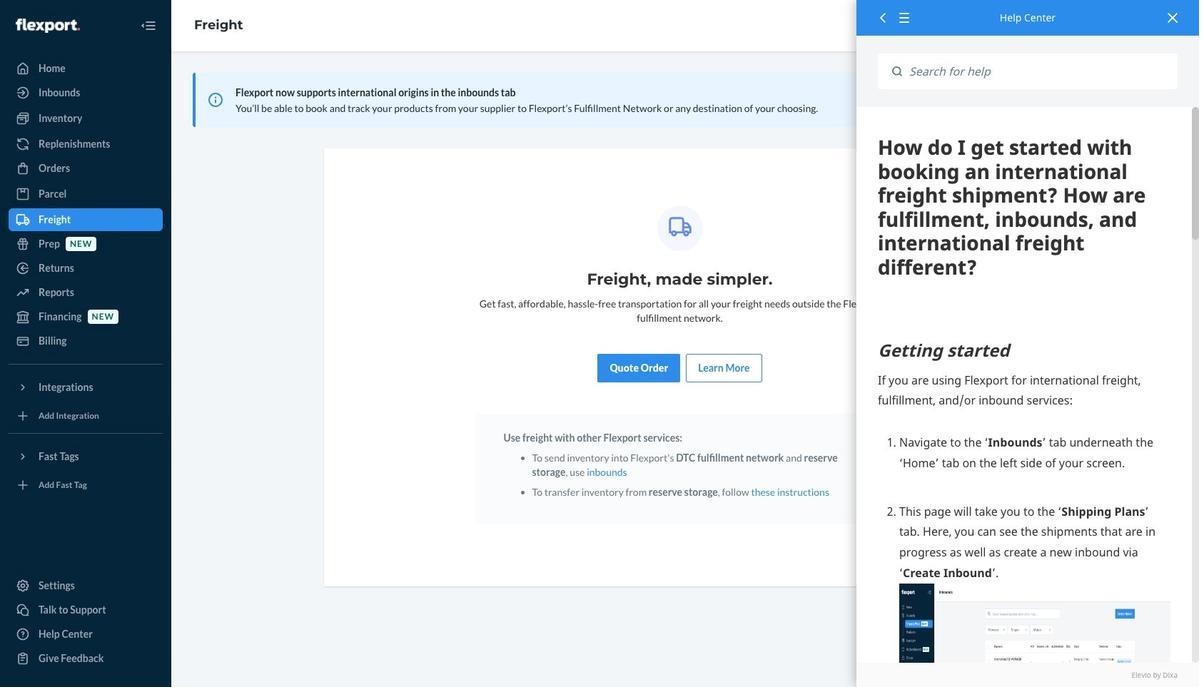 Task type: vqa. For each thing, say whether or not it's contained in the screenshot.
Close Navigation image
yes



Task type: describe. For each thing, give the bounding box(es) containing it.
Search search field
[[902, 54, 1178, 90]]



Task type: locate. For each thing, give the bounding box(es) containing it.
flexport logo image
[[16, 18, 80, 33]]

close navigation image
[[140, 17, 157, 34]]



